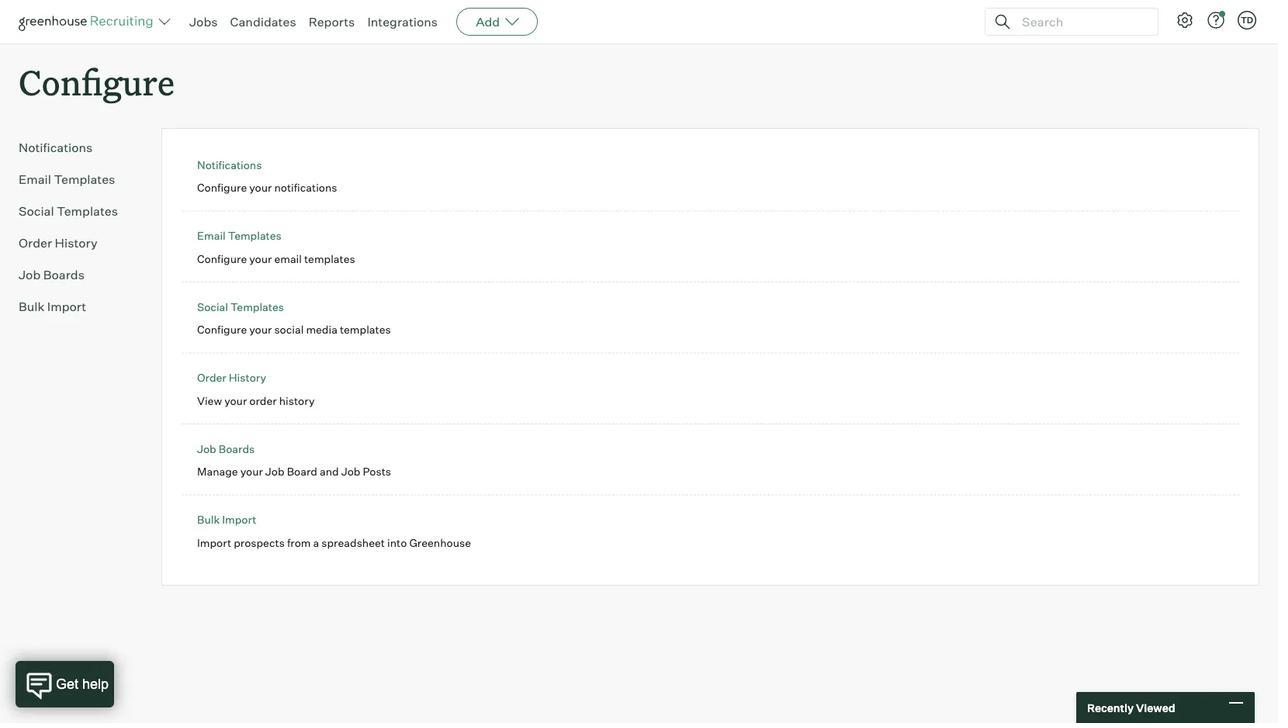 Task type: vqa. For each thing, say whether or not it's contained in the screenshot.


Task type: describe. For each thing, give the bounding box(es) containing it.
view
[[197, 394, 222, 408]]

0 vertical spatial order
[[19, 235, 52, 251]]

0 vertical spatial order history
[[19, 235, 98, 251]]

1 vertical spatial order history
[[197, 371, 266, 385]]

0 horizontal spatial bulk import
[[19, 299, 86, 315]]

0 vertical spatial order history link
[[19, 234, 137, 252]]

posts
[[363, 465, 391, 479]]

candidates
[[230, 14, 296, 29]]

add
[[476, 14, 500, 29]]

board
[[287, 465, 317, 479]]

notifications inside notifications link
[[19, 140, 93, 155]]

1 horizontal spatial bulk
[[197, 513, 220, 527]]

greenhouse
[[409, 536, 471, 550]]

recently
[[1088, 701, 1134, 715]]

1 vertical spatial order history link
[[197, 371, 266, 385]]

manage
[[197, 465, 238, 479]]

integrations link
[[367, 14, 438, 29]]

1 horizontal spatial history
[[229, 371, 266, 385]]

configure your email templates
[[197, 252, 355, 266]]

0 vertical spatial boards
[[43, 267, 85, 283]]

2 vertical spatial import
[[197, 536, 231, 550]]

0 vertical spatial social
[[19, 204, 54, 219]]

and
[[320, 465, 339, 479]]

add button
[[457, 8, 538, 36]]

reports link
[[309, 14, 355, 29]]

1 vertical spatial import
[[222, 513, 256, 527]]

0 vertical spatial email templates link
[[19, 170, 137, 189]]

your for job
[[240, 465, 263, 479]]

history
[[279, 394, 315, 408]]

view your order history
[[197, 394, 315, 408]]

social
[[274, 323, 304, 337]]

jobs
[[189, 14, 218, 29]]

greenhouse recruiting image
[[19, 12, 158, 31]]

your for notifications
[[249, 181, 272, 195]]

media
[[306, 323, 338, 337]]

Search text field
[[1018, 10, 1144, 33]]

1 vertical spatial templates
[[340, 323, 391, 337]]

configure image
[[1176, 11, 1195, 29]]

recently viewed
[[1088, 701, 1176, 715]]

1 vertical spatial social
[[197, 300, 228, 314]]

import prospects from a spreadsheet into greenhouse
[[197, 536, 471, 550]]

1 horizontal spatial bulk import
[[197, 513, 256, 527]]

1 horizontal spatial notifications link
[[197, 158, 262, 172]]



Task type: locate. For each thing, give the bounding box(es) containing it.
0 vertical spatial import
[[47, 299, 86, 315]]

order
[[19, 235, 52, 251], [197, 371, 226, 385]]

1 horizontal spatial notifications
[[197, 158, 262, 172]]

reports
[[309, 14, 355, 29]]

td button
[[1235, 8, 1260, 33]]

td button
[[1238, 11, 1257, 29]]

order history link
[[19, 234, 137, 252], [197, 371, 266, 385]]

0 vertical spatial notifications
[[19, 140, 93, 155]]

0 horizontal spatial job boards link
[[19, 266, 137, 284]]

your right manage
[[240, 465, 263, 479]]

into
[[387, 536, 407, 550]]

your for order
[[224, 394, 247, 408]]

0 vertical spatial templates
[[304, 252, 355, 266]]

your for email
[[249, 252, 272, 266]]

1 horizontal spatial order
[[197, 371, 226, 385]]

templates right email
[[304, 252, 355, 266]]

email templates link
[[19, 170, 137, 189], [197, 229, 282, 243]]

integrations
[[367, 14, 438, 29]]

from
[[287, 536, 311, 550]]

prospects
[[234, 536, 285, 550]]

email templates
[[19, 172, 115, 187], [197, 229, 282, 243]]

1 horizontal spatial job boards link
[[197, 442, 255, 456]]

td
[[1241, 15, 1254, 25]]

1 horizontal spatial job boards
[[197, 442, 255, 456]]

1 vertical spatial job boards
[[197, 442, 255, 456]]

configure your social media templates
[[197, 323, 391, 337]]

0 horizontal spatial notifications
[[19, 140, 93, 155]]

0 vertical spatial history
[[55, 235, 98, 251]]

1 vertical spatial social templates
[[197, 300, 284, 314]]

spreadsheet
[[322, 536, 385, 550]]

0 horizontal spatial email
[[19, 172, 51, 187]]

0 horizontal spatial bulk
[[19, 299, 45, 315]]

0 vertical spatial bulk import
[[19, 299, 86, 315]]

templates
[[54, 172, 115, 187], [57, 204, 118, 219], [228, 229, 282, 243], [231, 300, 284, 314]]

1 horizontal spatial order history link
[[197, 371, 266, 385]]

1 horizontal spatial social templates link
[[197, 300, 284, 314]]

0 horizontal spatial job boards
[[19, 267, 85, 283]]

0 horizontal spatial email templates
[[19, 172, 115, 187]]

email
[[274, 252, 302, 266]]

1 horizontal spatial email
[[197, 229, 226, 243]]

your left email
[[249, 252, 272, 266]]

templates inside "link"
[[54, 172, 115, 187]]

templates
[[304, 252, 355, 266], [340, 323, 391, 337]]

your left social
[[249, 323, 272, 337]]

1 vertical spatial boards
[[219, 442, 255, 456]]

0 vertical spatial social templates link
[[19, 202, 137, 221]]

configure your notifications
[[197, 181, 337, 195]]

1 vertical spatial bulk
[[197, 513, 220, 527]]

1 horizontal spatial boards
[[219, 442, 255, 456]]

1 vertical spatial bulk import link
[[197, 513, 256, 527]]

configure for notifications
[[197, 181, 247, 195]]

1 horizontal spatial order history
[[197, 371, 266, 385]]

1 horizontal spatial email templates link
[[197, 229, 282, 243]]

0 vertical spatial social templates
[[19, 204, 118, 219]]

your
[[249, 181, 272, 195], [249, 252, 272, 266], [249, 323, 272, 337], [224, 394, 247, 408], [240, 465, 263, 479]]

0 horizontal spatial order history
[[19, 235, 98, 251]]

email templates inside "link"
[[19, 172, 115, 187]]

notifications link
[[19, 138, 137, 157], [197, 158, 262, 172]]

0 horizontal spatial email templates link
[[19, 170, 137, 189]]

0 vertical spatial bulk import link
[[19, 297, 137, 316]]

0 vertical spatial email
[[19, 172, 51, 187]]

job boards link
[[19, 266, 137, 284], [197, 442, 255, 456]]

notifications
[[19, 140, 93, 155], [197, 158, 262, 172]]

0 horizontal spatial bulk import link
[[19, 297, 137, 316]]

configure for social templates
[[197, 323, 247, 337]]

manage your job board and job posts
[[197, 465, 391, 479]]

email
[[19, 172, 51, 187], [197, 229, 226, 243]]

1 vertical spatial email templates
[[197, 229, 282, 243]]

notifications
[[274, 181, 337, 195]]

your left notifications
[[249, 181, 272, 195]]

1 vertical spatial email
[[197, 229, 226, 243]]

1 vertical spatial social templates link
[[197, 300, 284, 314]]

boards
[[43, 267, 85, 283], [219, 442, 255, 456]]

0 vertical spatial email templates
[[19, 172, 115, 187]]

0 horizontal spatial boards
[[43, 267, 85, 283]]

a
[[313, 536, 319, 550]]

1 vertical spatial job boards link
[[197, 442, 255, 456]]

order history
[[19, 235, 98, 251], [197, 371, 266, 385]]

job boards
[[19, 267, 85, 283], [197, 442, 255, 456]]

bulk import
[[19, 299, 86, 315], [197, 513, 256, 527]]

history
[[55, 235, 98, 251], [229, 371, 266, 385]]

1 vertical spatial order
[[197, 371, 226, 385]]

configure
[[19, 59, 175, 105], [197, 181, 247, 195], [197, 252, 247, 266], [197, 323, 247, 337]]

0 horizontal spatial social templates
[[19, 204, 118, 219]]

0 horizontal spatial social
[[19, 204, 54, 219]]

import
[[47, 299, 86, 315], [222, 513, 256, 527], [197, 536, 231, 550]]

0 vertical spatial bulk
[[19, 299, 45, 315]]

bulk
[[19, 299, 45, 315], [197, 513, 220, 527]]

your right view
[[224, 394, 247, 408]]

1 vertical spatial history
[[229, 371, 266, 385]]

1 horizontal spatial email templates
[[197, 229, 282, 243]]

1 vertical spatial notifications
[[197, 158, 262, 172]]

social
[[19, 204, 54, 219], [197, 300, 228, 314]]

0 vertical spatial notifications link
[[19, 138, 137, 157]]

candidates link
[[230, 14, 296, 29]]

order
[[249, 394, 277, 408]]

0 vertical spatial job boards link
[[19, 266, 137, 284]]

job
[[19, 267, 41, 283], [197, 442, 216, 456], [265, 465, 285, 479], [341, 465, 361, 479]]

1 vertical spatial email templates link
[[197, 229, 282, 243]]

bulk import link
[[19, 297, 137, 316], [197, 513, 256, 527]]

0 horizontal spatial social templates link
[[19, 202, 137, 221]]

1 horizontal spatial social templates
[[197, 300, 284, 314]]

0 horizontal spatial order history link
[[19, 234, 137, 252]]

0 horizontal spatial order
[[19, 235, 52, 251]]

social templates link
[[19, 202, 137, 221], [197, 300, 284, 314]]

1 vertical spatial notifications link
[[197, 158, 262, 172]]

configure for email templates
[[197, 252, 247, 266]]

templates right media
[[340, 323, 391, 337]]

0 horizontal spatial history
[[55, 235, 98, 251]]

1 horizontal spatial bulk import link
[[197, 513, 256, 527]]

your for social
[[249, 323, 272, 337]]

jobs link
[[189, 14, 218, 29]]

1 vertical spatial bulk import
[[197, 513, 256, 527]]

1 horizontal spatial social
[[197, 300, 228, 314]]

social templates
[[19, 204, 118, 219], [197, 300, 284, 314]]

0 horizontal spatial notifications link
[[19, 138, 137, 157]]

viewed
[[1136, 701, 1176, 715]]

0 vertical spatial job boards
[[19, 267, 85, 283]]



